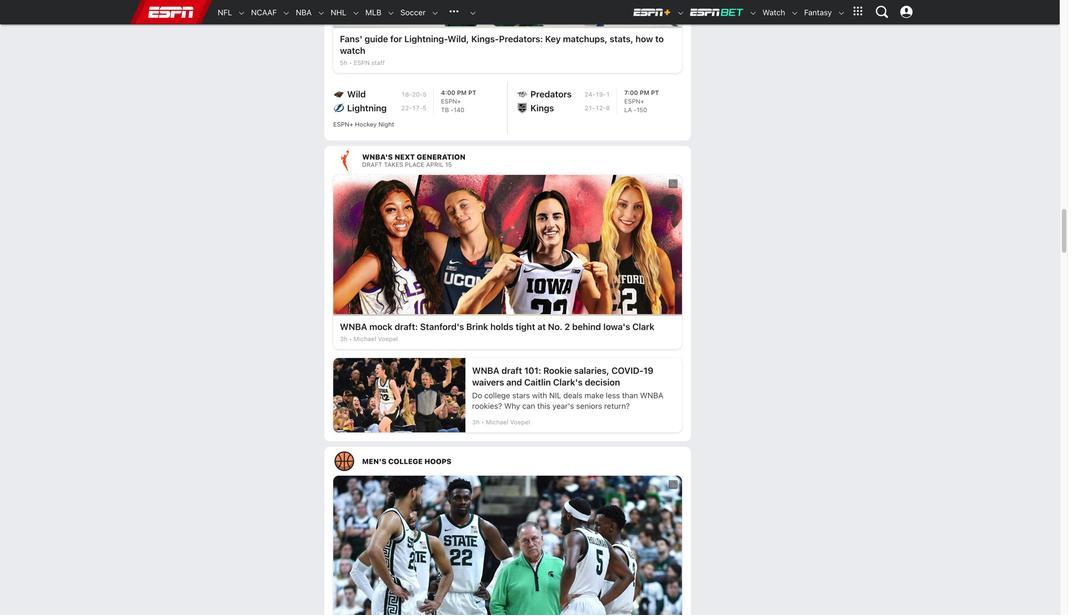 Task type: vqa. For each thing, say whether or not it's contained in the screenshot.
Hockey
yes



Task type: locate. For each thing, give the bounding box(es) containing it.
0 vertical spatial voepel
[[378, 336, 398, 343]]

caitlin
[[525, 377, 551, 388]]

1 5 from the top
[[423, 91, 427, 98]]

rookie
[[544, 366, 572, 376]]

how
[[636, 34, 653, 44]]

pm
[[457, 89, 467, 96], [640, 89, 650, 96]]

-
[[451, 106, 454, 114], [634, 106, 637, 114]]

nil
[[549, 391, 561, 400]]

- inside 7:00 pm pt espn+ la -150
[[634, 106, 637, 114]]

stats,
[[610, 34, 634, 44]]

wnba draft 101: rookie salaries, covid-19 waivers and caitlin clark's decision do college stars with nil deals make less than wnba rookies? why can this year's seniors return?
[[472, 366, 664, 411]]

pt inside 4:00 pm pt espn+ tb -140
[[468, 89, 477, 96]]

1 horizontal spatial -
[[634, 106, 637, 114]]

1 vertical spatial michael voepel
[[486, 419, 530, 426]]

pm inside 7:00 pm pt espn+ la -150
[[640, 89, 650, 96]]

1 horizontal spatial michael voepel
[[486, 419, 530, 426]]

1 horizontal spatial michael
[[486, 419, 509, 426]]

espn+ inside 7:00 pm pt espn+ la -150
[[625, 98, 645, 105]]

0 horizontal spatial espn+
[[333, 121, 353, 128]]

1 vertical spatial voepel
[[510, 419, 530, 426]]

soccer link
[[395, 1, 426, 24]]

michael down mock at bottom left
[[354, 336, 376, 343]]

nfl
[[218, 8, 232, 17]]

michael down rookies?
[[486, 419, 509, 426]]

men's college hoops
[[362, 458, 452, 466]]

2 horizontal spatial espn+
[[625, 98, 645, 105]]

wnba's
[[362, 153, 393, 161]]

19-
[[596, 91, 606, 98]]

pm inside 4:00 pm pt espn+ tb -140
[[457, 89, 467, 96]]

nba
[[296, 8, 312, 17]]

michael voepel down mock at bottom left
[[354, 336, 398, 343]]

2 vertical spatial wnba
[[640, 391, 664, 400]]

espn+ down 7:00 on the right of page
[[625, 98, 645, 105]]

matchups,
[[563, 34, 608, 44]]

7:00 pm pt espn+ la -150
[[625, 89, 659, 114]]

decision
[[585, 377, 620, 388]]

wild
[[347, 89, 366, 99]]

18-
[[401, 91, 412, 98]]

espn+ left hockey
[[333, 121, 353, 128]]

brink
[[467, 322, 488, 332]]

rookies?
[[472, 402, 502, 411]]

espn+ down 4:00
[[441, 98, 461, 105]]

1 horizontal spatial pt
[[651, 89, 659, 96]]

1 horizontal spatial 3h
[[472, 419, 480, 426]]

pm right 7:00 on the right of page
[[640, 89, 650, 96]]

0 horizontal spatial 3h
[[340, 336, 348, 343]]

4:00 pm pt espn+ tb -140
[[441, 89, 477, 114]]

1
[[606, 91, 610, 98]]

mlb
[[366, 8, 382, 17]]

1 - from the left
[[451, 106, 454, 114]]

0 vertical spatial 5
[[423, 91, 427, 98]]

fantasy link
[[799, 1, 832, 24]]

1 pt from the left
[[468, 89, 477, 96]]

19
[[644, 366, 654, 376]]

2 pt from the left
[[651, 89, 659, 96]]

seniors
[[576, 402, 602, 411]]

2 - from the left
[[634, 106, 637, 114]]

150
[[637, 106, 648, 114]]

12-
[[596, 104, 606, 112]]

pt right 4:00
[[468, 89, 477, 96]]

- right tb
[[451, 106, 454, 114]]

wnba up waivers
[[472, 366, 500, 376]]

0 horizontal spatial michael voepel
[[354, 336, 398, 343]]

at
[[538, 322, 546, 332]]

draft:
[[395, 322, 418, 332]]

fantasy
[[805, 8, 832, 17]]

espn+
[[441, 98, 461, 105], [625, 98, 645, 105], [333, 121, 353, 128]]

pm right 4:00
[[457, 89, 467, 96]]

espn+ inside 4:00 pm pt espn+ tb -140
[[441, 98, 461, 105]]

0 horizontal spatial -
[[451, 106, 454, 114]]

pt for kings
[[651, 89, 659, 96]]

michael voepel down "why" on the bottom left
[[486, 419, 530, 426]]

- inside 4:00 pm pt espn+ tb -140
[[451, 106, 454, 114]]

watch
[[340, 45, 366, 56]]

la
[[625, 106, 632, 114]]

staff
[[372, 59, 385, 66]]

0 horizontal spatial pm
[[457, 89, 467, 96]]

wnba mock draft: stanford's brink holds tight at no. 2 behind iowa's clark
[[340, 322, 655, 332]]

college
[[485, 391, 510, 400]]

nfl link
[[212, 1, 232, 24]]

men's
[[362, 458, 387, 466]]

tb
[[441, 106, 449, 114]]

0 vertical spatial 3h
[[340, 336, 348, 343]]

wnba's next generation draft takes place april 15
[[362, 153, 466, 168]]

mock
[[370, 322, 393, 332]]

nhl
[[331, 8, 347, 17]]

1 horizontal spatial pm
[[640, 89, 650, 96]]

pm for kings
[[640, 89, 650, 96]]

nba link
[[290, 1, 312, 24]]

20-
[[412, 91, 423, 98]]

5 for wild
[[423, 91, 427, 98]]

0 horizontal spatial pt
[[468, 89, 477, 96]]

1 pm from the left
[[457, 89, 467, 96]]

michael
[[354, 336, 376, 343], [486, 419, 509, 426]]

1 horizontal spatial espn+
[[441, 98, 461, 105]]

0 vertical spatial wnba
[[340, 322, 367, 332]]

0 horizontal spatial wnba
[[340, 322, 367, 332]]

voepel down mock at bottom left
[[378, 336, 398, 343]]

4:00
[[441, 89, 456, 96]]

22-
[[401, 104, 412, 112]]

wnba
[[340, 322, 367, 332], [472, 366, 500, 376], [640, 391, 664, 400]]

8
[[606, 104, 610, 112]]

deals
[[564, 391, 583, 400]]

kings
[[531, 103, 554, 113]]

0 vertical spatial michael
[[354, 336, 376, 343]]

5h
[[340, 59, 348, 66]]

key
[[545, 34, 561, 44]]

hoops
[[425, 458, 452, 466]]

iowa's
[[604, 322, 631, 332]]

guide
[[365, 34, 388, 44]]

espn+ for kings
[[625, 98, 645, 105]]

espn staff
[[354, 59, 385, 66]]

next
[[395, 153, 415, 161]]

1 vertical spatial wnba
[[472, 366, 500, 376]]

5 up 17-
[[423, 91, 427, 98]]

1 horizontal spatial wnba
[[472, 366, 500, 376]]

1 vertical spatial 5
[[423, 104, 427, 112]]

- right la
[[634, 106, 637, 114]]

pt right 7:00 on the right of page
[[651, 89, 659, 96]]

voepel
[[378, 336, 398, 343], [510, 419, 530, 426]]

5 down 20-
[[423, 104, 427, 112]]

soccer
[[401, 8, 426, 17]]

michael voepel
[[354, 336, 398, 343], [486, 419, 530, 426]]

wnba for wnba draft 101: rookie salaries, covid-19 waivers and caitlin clark's decision do college stars with nil deals make less than wnba rookies? why can this year's seniors return?
[[472, 366, 500, 376]]

clark's
[[553, 377, 583, 388]]

generation
[[417, 153, 466, 161]]

wnba right than
[[640, 391, 664, 400]]

2 5 from the top
[[423, 104, 427, 112]]

for
[[390, 34, 402, 44]]

2 pm from the left
[[640, 89, 650, 96]]

0 horizontal spatial voepel
[[378, 336, 398, 343]]

voepel down "why" on the bottom left
[[510, 419, 530, 426]]

2 horizontal spatial wnba
[[640, 391, 664, 400]]

wnba left mock at bottom left
[[340, 322, 367, 332]]

stars
[[513, 391, 530, 400]]

pt inside 7:00 pm pt espn+ la -150
[[651, 89, 659, 96]]



Task type: describe. For each thing, give the bounding box(es) containing it.
can
[[522, 402, 535, 411]]

espn
[[354, 59, 370, 66]]

7:00
[[625, 89, 638, 96]]

1 vertical spatial 3h
[[472, 419, 480, 426]]

draft
[[362, 161, 382, 168]]

1 horizontal spatial voepel
[[510, 419, 530, 426]]

24-19-1
[[585, 91, 610, 98]]

2
[[565, 322, 570, 332]]

espn+ hockey night
[[333, 121, 394, 128]]

behind
[[572, 322, 601, 332]]

and
[[507, 377, 522, 388]]

mlb link
[[360, 1, 382, 24]]

salaries,
[[574, 366, 610, 376]]

ncaaf link
[[246, 1, 277, 24]]

0 vertical spatial michael voepel
[[354, 336, 398, 343]]

21-
[[585, 104, 596, 112]]

clark
[[633, 322, 655, 332]]

18-20-5
[[401, 91, 427, 98]]

pm for lightning
[[457, 89, 467, 96]]

no.
[[548, 322, 563, 332]]

less
[[606, 391, 620, 400]]

15
[[445, 161, 452, 168]]

wild,
[[448, 34, 469, 44]]

pt for lightning
[[468, 89, 477, 96]]

make
[[585, 391, 604, 400]]

predators
[[531, 89, 572, 99]]

waivers
[[472, 377, 504, 388]]

140
[[454, 106, 465, 114]]

watch link
[[757, 1, 786, 24]]

ncaaf
[[251, 8, 277, 17]]

1 vertical spatial michael
[[486, 419, 509, 426]]

with
[[532, 391, 547, 400]]

why
[[504, 402, 520, 411]]

return?
[[605, 402, 630, 411]]

- for kings
[[634, 106, 637, 114]]

this
[[538, 402, 551, 411]]

hockey
[[355, 121, 377, 128]]

wnba for wnba mock draft: stanford's brink holds tight at no. 2 behind iowa's clark
[[340, 322, 367, 332]]

17-
[[412, 104, 423, 112]]

lightning-
[[405, 34, 448, 44]]

watch
[[763, 8, 786, 17]]

college
[[388, 458, 423, 466]]

april
[[426, 161, 444, 168]]

22-17-5
[[401, 104, 427, 112]]

night
[[379, 121, 394, 128]]

do
[[472, 391, 482, 400]]

nhl link
[[325, 1, 347, 24]]

place
[[405, 161, 425, 168]]

espn+ for lightning
[[441, 98, 461, 105]]

101:
[[525, 366, 541, 376]]

5 for lightning
[[423, 104, 427, 112]]

fans'
[[340, 34, 363, 44]]

tight
[[516, 322, 536, 332]]

- for lightning
[[451, 106, 454, 114]]

holds
[[491, 322, 514, 332]]

takes
[[384, 161, 403, 168]]

24-
[[585, 91, 596, 98]]

to
[[656, 34, 664, 44]]

0 horizontal spatial michael
[[354, 336, 376, 343]]

year's
[[553, 402, 574, 411]]

stanford's
[[420, 322, 464, 332]]

covid-
[[612, 366, 644, 376]]

fans' guide for lightning-wild, kings-predators: key matchups, stats, how to watch
[[340, 34, 664, 56]]

21-12-8
[[585, 104, 610, 112]]

draft
[[502, 366, 522, 376]]

than
[[622, 391, 638, 400]]



